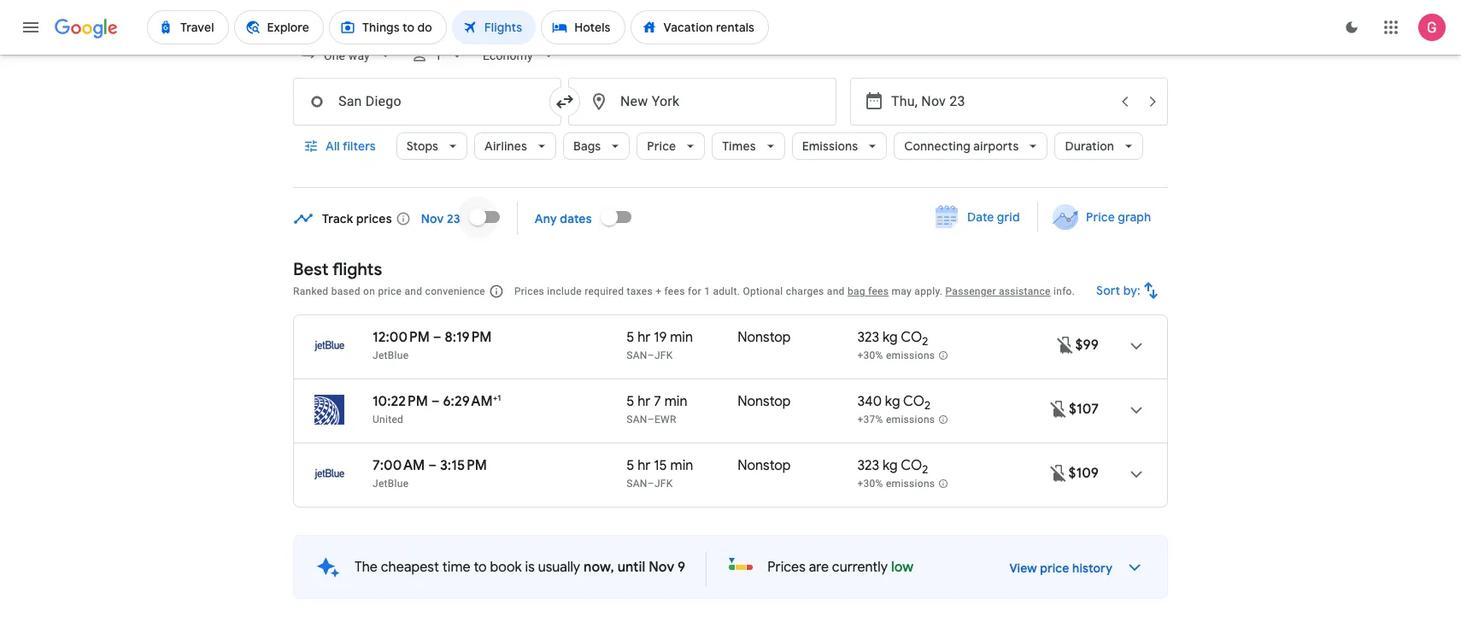 Task type: vqa. For each thing, say whether or not it's contained in the screenshot.
5 associated with 5 hr 7 min
yes



Task type: locate. For each thing, give the bounding box(es) containing it.
None text field
[[293, 78, 562, 126]]

nov
[[421, 211, 444, 226], [649, 559, 675, 576]]

1 vertical spatial +30% emissions
[[858, 478, 936, 490]]

2 nonstop flight. element from the top
[[738, 393, 791, 413]]

– left 3:15 pm text box on the bottom left of the page
[[428, 457, 437, 474]]

nov left "23"
[[421, 211, 444, 226]]

0 vertical spatial 1
[[435, 49, 442, 62]]

0 vertical spatial +30%
[[858, 350, 884, 362]]

2 for $109
[[923, 463, 929, 477]]

kg inside 340 kg co 2
[[886, 393, 901, 410]]

– left 8:19 pm in the bottom of the page
[[433, 329, 442, 346]]

0 horizontal spatial 1
[[435, 49, 442, 62]]

co down may
[[901, 329, 923, 346]]

– down 19
[[648, 350, 655, 362]]

3 emissions from the top
[[887, 478, 936, 490]]

jetblue down departure time: 12:00 pm. text field
[[373, 350, 409, 362]]

price for price
[[648, 139, 676, 154]]

99 US dollars text field
[[1076, 337, 1099, 354]]

2 vertical spatial co
[[901, 457, 923, 474]]

hr inside 5 hr 19 min san – jfk
[[638, 329, 651, 346]]

1 vertical spatial 1
[[705, 286, 711, 298]]

0 vertical spatial nov
[[421, 211, 444, 226]]

filters
[[343, 139, 376, 154]]

jfk down 15
[[655, 478, 673, 490]]

price right bags popup button
[[648, 139, 676, 154]]

0 vertical spatial price
[[648, 139, 676, 154]]

3 san from the top
[[627, 478, 648, 490]]

min for 5 hr 15 min
[[671, 457, 694, 474]]

fees left for
[[665, 286, 685, 298]]

this price for this flight doesn't include overhead bin access. if you need a carry-on bag, use the bags filter to update prices. image up this price for this flight doesn't include overhead bin access. if you need a carry-on bag, use the bags filter to update prices. icon
[[1049, 399, 1070, 419]]

jfk inside 5 hr 15 min san – jfk
[[655, 478, 673, 490]]

5 inside 5 hr 15 min san – jfk
[[627, 457, 635, 474]]

2 for $99
[[923, 334, 929, 349]]

jfk
[[655, 350, 673, 362], [655, 478, 673, 490]]

5 for 5 hr 19 min
[[627, 329, 635, 346]]

1 323 from the top
[[858, 329, 880, 346]]

nonstop
[[738, 329, 791, 346], [738, 393, 791, 410], [738, 457, 791, 474]]

$109
[[1069, 465, 1099, 482]]

prices
[[515, 286, 545, 298], [768, 559, 806, 576]]

flight details. leaves san diego international airport at 10:22 pm on thursday, november 23 and arrives at newark liberty international airport at 6:29 am on friday, november 24. image
[[1117, 390, 1158, 431]]

co up +37% emissions
[[904, 393, 925, 410]]

this price for this flight doesn't include overhead bin access. if you need a carry-on bag, use the bags filter to update prices. image
[[1056, 335, 1076, 355], [1049, 399, 1070, 419]]

flight details. leaves san diego international airport at 7:00 am on thursday, november 23 and arrives at john f. kennedy international airport at 3:15 pm on thursday, november 23. image
[[1117, 454, 1158, 495]]

1 horizontal spatial price
[[1086, 209, 1115, 225]]

san inside 5 hr 19 min san – jfk
[[627, 350, 648, 362]]

hr for 15
[[638, 457, 651, 474]]

None search field
[[293, 35, 1169, 188]]

1 horizontal spatial and
[[827, 286, 845, 298]]

2 vertical spatial emissions
[[887, 478, 936, 490]]

0 vertical spatial san
[[627, 350, 648, 362]]

min right 15
[[671, 457, 694, 474]]

san down total duration 5 hr 19 min. element
[[627, 350, 648, 362]]

2 vertical spatial kg
[[883, 457, 898, 474]]

jfk for 19
[[655, 350, 673, 362]]

track prices
[[322, 211, 392, 226]]

2 nonstop from the top
[[738, 393, 791, 410]]

– down 7
[[648, 414, 655, 426]]

0 vertical spatial nonstop
[[738, 329, 791, 346]]

1 vertical spatial +
[[493, 392, 498, 404]]

1 vertical spatial co
[[904, 393, 925, 410]]

3 5 from the top
[[627, 457, 635, 474]]

min
[[670, 329, 694, 346], [665, 393, 688, 410], [671, 457, 694, 474]]

2 horizontal spatial 1
[[705, 286, 711, 298]]

co
[[901, 329, 923, 346], [904, 393, 925, 410], [901, 457, 923, 474]]

date grid
[[968, 209, 1021, 225]]

2 323 kg co 2 from the top
[[858, 457, 929, 477]]

view price history
[[1010, 561, 1113, 576]]

1 vertical spatial 5
[[627, 393, 635, 410]]

jetblue down departure time: 7:00 am. text box at the left bottom of page
[[373, 478, 409, 490]]

by:
[[1124, 283, 1141, 298]]

1 horizontal spatial 1
[[498, 392, 501, 404]]

7:00 am
[[373, 457, 425, 474]]

airports
[[974, 139, 1019, 154]]

0 horizontal spatial prices
[[515, 286, 545, 298]]

1 hr from the top
[[638, 329, 651, 346]]

0 vertical spatial 323
[[858, 329, 880, 346]]

323 kg co 2 down +37% emissions
[[858, 457, 929, 477]]

0 vertical spatial nonstop flight. element
[[738, 329, 791, 349]]

taxes
[[627, 286, 653, 298]]

2 inside 340 kg co 2
[[925, 399, 931, 413]]

0 vertical spatial 2
[[923, 334, 929, 349]]

connecting airports
[[905, 139, 1019, 154]]

nonstop flight. element
[[738, 329, 791, 349], [738, 393, 791, 413], [738, 457, 791, 477]]

2 vertical spatial san
[[627, 478, 648, 490]]

– left 6:29 am
[[431, 393, 440, 410]]

0 horizontal spatial price
[[648, 139, 676, 154]]

price graph button
[[1042, 202, 1165, 233]]

learn more about tracked prices image
[[396, 211, 411, 226]]

2 vertical spatial 5
[[627, 457, 635, 474]]

2
[[923, 334, 929, 349], [925, 399, 931, 413], [923, 463, 929, 477]]

emissions down 340 kg co 2
[[887, 414, 936, 426]]

price inside button
[[1086, 209, 1115, 225]]

1 vertical spatial nov
[[649, 559, 675, 576]]

5
[[627, 329, 635, 346], [627, 393, 635, 410], [627, 457, 635, 474]]

1 and from the left
[[405, 286, 423, 298]]

jetblue inside the 12:00 pm – 8:19 pm jetblue
[[373, 350, 409, 362]]

min right 7
[[665, 393, 688, 410]]

323 down '+37%'
[[858, 457, 880, 474]]

0 vertical spatial jetblue
[[373, 350, 409, 362]]

Arrival time: 8:19 PM. text field
[[445, 329, 492, 346]]

0 vertical spatial +30% emissions
[[858, 350, 936, 362]]

0 vertical spatial jfk
[[655, 350, 673, 362]]

min right 19
[[670, 329, 694, 346]]

15
[[654, 457, 667, 474]]

bags button
[[563, 126, 630, 167]]

kg down +37% emissions
[[883, 457, 898, 474]]

5 left 15
[[627, 457, 635, 474]]

+30% emissions for $109
[[858, 478, 936, 490]]

2 down the apply.
[[923, 334, 929, 349]]

None field
[[293, 40, 401, 71], [476, 40, 564, 71], [293, 40, 401, 71], [476, 40, 564, 71]]

total duration 5 hr 7 min. element
[[627, 393, 738, 413]]

109 US dollars text field
[[1069, 465, 1099, 482]]

view
[[1010, 561, 1038, 576]]

5 for 5 hr 7 min
[[627, 393, 635, 410]]

+30% emissions down +37% emissions
[[858, 478, 936, 490]]

passenger
[[946, 286, 997, 298]]

+30% emissions for $99
[[858, 350, 936, 362]]

3 hr from the top
[[638, 457, 651, 474]]

1 nonstop from the top
[[738, 329, 791, 346]]

based
[[331, 286, 361, 298]]

emissions
[[803, 139, 859, 154]]

0 vertical spatial prices
[[515, 286, 545, 298]]

19
[[654, 329, 667, 346]]

nonstop flight. element for 5 hr 15 min
[[738, 457, 791, 477]]

1 horizontal spatial fees
[[869, 286, 889, 298]]

and left the convenience on the top left
[[405, 286, 423, 298]]

usually
[[538, 559, 581, 576]]

0 vertical spatial emissions
[[887, 350, 936, 362]]

co inside 340 kg co 2
[[904, 393, 925, 410]]

price right view
[[1041, 561, 1070, 576]]

1 horizontal spatial price
[[1041, 561, 1070, 576]]

1 jetblue from the top
[[373, 350, 409, 362]]

dates
[[560, 211, 592, 226]]

2 vertical spatial nonstop flight. element
[[738, 457, 791, 477]]

1 vertical spatial hr
[[638, 393, 651, 410]]

hr
[[638, 329, 651, 346], [638, 393, 651, 410], [638, 457, 651, 474]]

san inside 5 hr 7 min san – ewr
[[627, 414, 648, 426]]

and left bag
[[827, 286, 845, 298]]

2 emissions from the top
[[887, 414, 936, 426]]

0 vertical spatial hr
[[638, 329, 651, 346]]

kg for $99
[[883, 329, 898, 346]]

0 vertical spatial 323 kg co 2
[[858, 329, 929, 349]]

jetblue inside 7:00 am – 3:15 pm jetblue
[[373, 478, 409, 490]]

1 vertical spatial 2
[[925, 399, 931, 413]]

san inside 5 hr 15 min san – jfk
[[627, 478, 648, 490]]

+30% for 5 hr 19 min
[[858, 350, 884, 362]]

jfk down 19
[[655, 350, 673, 362]]

1 vertical spatial prices
[[768, 559, 806, 576]]

min inside 5 hr 15 min san – jfk
[[671, 457, 694, 474]]

0 vertical spatial price
[[378, 286, 402, 298]]

emissions down +37% emissions
[[887, 478, 936, 490]]

+30% up 340
[[858, 350, 884, 362]]

1 nonstop flight. element from the top
[[738, 329, 791, 349]]

prices are currently low
[[768, 559, 914, 576]]

jfk for 15
[[655, 478, 673, 490]]

min for 5 hr 19 min
[[670, 329, 694, 346]]

1 +30% emissions from the top
[[858, 350, 936, 362]]

learn more about ranking image
[[489, 284, 504, 299]]

0 horizontal spatial price
[[378, 286, 402, 298]]

flight details. leaves san diego international airport at 12:00 pm on thursday, november 23 and arrives at john f. kennedy international airport at 8:19 pm on thursday, november 23. image
[[1117, 326, 1158, 367]]

0 vertical spatial co
[[901, 329, 923, 346]]

stops
[[407, 139, 439, 154]]

include
[[547, 286, 582, 298]]

bag
[[848, 286, 866, 298]]

duration button
[[1055, 126, 1144, 167]]

price
[[378, 286, 402, 298], [1041, 561, 1070, 576]]

sort
[[1097, 283, 1121, 298]]

340
[[858, 393, 882, 410]]

track
[[322, 211, 354, 226]]

7:00 am – 3:15 pm jetblue
[[373, 457, 487, 490]]

1 vertical spatial san
[[627, 414, 648, 426]]

$99
[[1076, 337, 1099, 354]]

this price for this flight doesn't include overhead bin access. if you need a carry-on bag, use the bags filter to update prices. image
[[1049, 463, 1069, 483]]

5 left 7
[[627, 393, 635, 410]]

5 hr 19 min san – jfk
[[627, 329, 694, 362]]

kg for $109
[[883, 457, 898, 474]]

swap origin and destination. image
[[555, 91, 575, 112]]

1 vertical spatial jfk
[[655, 478, 673, 490]]

to
[[474, 559, 487, 576]]

323 down bag fees button
[[858, 329, 880, 346]]

hr left 7
[[638, 393, 651, 410]]

– down 15
[[648, 478, 655, 490]]

2 vertical spatial nonstop
[[738, 457, 791, 474]]

airlines button
[[475, 126, 557, 167]]

nonstop for 5 hr 7 min
[[738, 393, 791, 410]]

2 jetblue from the top
[[373, 478, 409, 490]]

nov left 9
[[649, 559, 675, 576]]

0 horizontal spatial +
[[493, 392, 498, 404]]

1 vertical spatial jetblue
[[373, 478, 409, 490]]

2 jfk from the top
[[655, 478, 673, 490]]

323
[[858, 329, 880, 346], [858, 457, 880, 474]]

nonstop flight. element for 5 hr 7 min
[[738, 393, 791, 413]]

3 nonstop flight. element from the top
[[738, 457, 791, 477]]

Arrival time: 3:15 PM. text field
[[440, 457, 487, 474]]

+
[[656, 286, 662, 298], [493, 392, 498, 404]]

1 button
[[404, 35, 473, 76]]

1 vertical spatial kg
[[886, 393, 901, 410]]

None text field
[[569, 78, 837, 126]]

2 +30% emissions from the top
[[858, 478, 936, 490]]

1 +30% from the top
[[858, 350, 884, 362]]

san down 'total duration 5 hr 15 min.' element
[[627, 478, 648, 490]]

2 down +37% emissions
[[923, 463, 929, 477]]

price right on
[[378, 286, 402, 298]]

2 vertical spatial 1
[[498, 392, 501, 404]]

1 vertical spatial emissions
[[887, 414, 936, 426]]

co down +37% emissions
[[901, 457, 923, 474]]

emissions for $109
[[887, 478, 936, 490]]

sort by: button
[[1090, 270, 1169, 311]]

2 up +37% emissions
[[925, 399, 931, 413]]

323 kg co 2
[[858, 329, 929, 349], [858, 457, 929, 477]]

total duration 5 hr 15 min. element
[[627, 457, 738, 477]]

san
[[627, 350, 648, 362], [627, 414, 648, 426], [627, 478, 648, 490]]

0 vertical spatial this price for this flight doesn't include overhead bin access. if you need a carry-on bag, use the bags filter to update prices. image
[[1056, 335, 1076, 355]]

323 for 5 hr 15 min
[[858, 457, 880, 474]]

+30%
[[858, 350, 884, 362], [858, 478, 884, 490]]

0 vertical spatial min
[[670, 329, 694, 346]]

1 vertical spatial 323
[[858, 457, 880, 474]]

2 vertical spatial hr
[[638, 457, 651, 474]]

price left graph
[[1086, 209, 1115, 225]]

2 for $107
[[925, 399, 931, 413]]

fees right bag
[[869, 286, 889, 298]]

1 5 from the top
[[627, 329, 635, 346]]

co for $99
[[901, 329, 923, 346]]

price for price graph
[[1086, 209, 1115, 225]]

hr inside 5 hr 15 min san – jfk
[[638, 457, 651, 474]]

hr inside 5 hr 7 min san – ewr
[[638, 393, 651, 410]]

5 inside 5 hr 7 min san – ewr
[[627, 393, 635, 410]]

kg for $107
[[886, 393, 901, 410]]

+30% emissions up 340 kg co 2
[[858, 350, 936, 362]]

1 vertical spatial price
[[1086, 209, 1115, 225]]

1 jfk from the top
[[655, 350, 673, 362]]

1 323 kg co 2 from the top
[[858, 329, 929, 349]]

price button
[[637, 126, 706, 167]]

2 vertical spatial 2
[[923, 463, 929, 477]]

1 horizontal spatial nov
[[649, 559, 675, 576]]

Departure time: 10:22 PM. text field
[[373, 393, 428, 410]]

emissions for $99
[[887, 350, 936, 362]]

2 5 from the top
[[627, 393, 635, 410]]

1 vertical spatial min
[[665, 393, 688, 410]]

this price for this flight doesn't include overhead bin access. if you need a carry-on bag, use the bags filter to update prices. image up $107
[[1056, 335, 1076, 355]]

2 323 from the top
[[858, 457, 880, 474]]

5 inside 5 hr 19 min san – jfk
[[627, 329, 635, 346]]

1 horizontal spatial prices
[[768, 559, 806, 576]]

min inside 5 hr 19 min san – jfk
[[670, 329, 694, 346]]

history
[[1073, 561, 1113, 576]]

1 san from the top
[[627, 350, 648, 362]]

1 fees from the left
[[665, 286, 685, 298]]

323 kg co 2 down may
[[858, 329, 929, 349]]

2 +30% from the top
[[858, 478, 884, 490]]

2 hr from the top
[[638, 393, 651, 410]]

1 vertical spatial nonstop
[[738, 393, 791, 410]]

jfk inside 5 hr 19 min san – jfk
[[655, 350, 673, 362]]

1 vertical spatial this price for this flight doesn't include overhead bin access. if you need a carry-on bag, use the bags filter to update prices. image
[[1049, 399, 1070, 419]]

0 horizontal spatial nov
[[421, 211, 444, 226]]

2 vertical spatial min
[[671, 457, 694, 474]]

1 horizontal spatial +
[[656, 286, 662, 298]]

3 nonstop from the top
[[738, 457, 791, 474]]

kg down may
[[883, 329, 898, 346]]

1 vertical spatial +30%
[[858, 478, 884, 490]]

1 vertical spatial 323 kg co 2
[[858, 457, 929, 477]]

2 san from the top
[[627, 414, 648, 426]]

1 emissions from the top
[[887, 350, 936, 362]]

prices left are
[[768, 559, 806, 576]]

date
[[968, 209, 995, 225]]

0 horizontal spatial fees
[[665, 286, 685, 298]]

min inside 5 hr 7 min san – ewr
[[665, 393, 688, 410]]

change appearance image
[[1332, 7, 1373, 48]]

hr left 19
[[638, 329, 651, 346]]

0 vertical spatial kg
[[883, 329, 898, 346]]

1 vertical spatial nonstop flight. element
[[738, 393, 791, 413]]

5 left 19
[[627, 329, 635, 346]]

main menu image
[[21, 17, 41, 38]]

323 kg co 2 for $109
[[858, 457, 929, 477]]

kg up +37% emissions
[[886, 393, 901, 410]]

0 horizontal spatial and
[[405, 286, 423, 298]]

any dates
[[535, 211, 592, 226]]

1
[[435, 49, 442, 62], [705, 286, 711, 298], [498, 392, 501, 404]]

hr left 15
[[638, 457, 651, 474]]

price inside popup button
[[648, 139, 676, 154]]

hr for 7
[[638, 393, 651, 410]]

+30% down '+37%'
[[858, 478, 884, 490]]

currently
[[833, 559, 888, 576]]

san left ewr
[[627, 414, 648, 426]]

emissions up 340 kg co 2
[[887, 350, 936, 362]]

airlines
[[485, 139, 528, 154]]

time
[[443, 559, 471, 576]]

prices right learn more about ranking image
[[515, 286, 545, 298]]

0 vertical spatial 5
[[627, 329, 635, 346]]

jetblue
[[373, 350, 409, 362], [373, 478, 409, 490]]

Departure time: 7:00 AM. text field
[[373, 457, 425, 474]]



Task type: describe. For each thing, give the bounding box(es) containing it.
leaves san diego international airport at 12:00 pm on thursday, november 23 and arrives at john f. kennedy international airport at 8:19 pm on thursday, november 23. element
[[373, 329, 492, 346]]

until
[[618, 559, 646, 576]]

ranked based on price and convenience
[[293, 286, 486, 298]]

prices for prices include required taxes + fees for 1 adult. optional charges and bag fees may apply. passenger assistance
[[515, 286, 545, 298]]

book
[[490, 559, 522, 576]]

low
[[892, 559, 914, 576]]

323 kg co 2 for $99
[[858, 329, 929, 349]]

$107
[[1070, 401, 1099, 418]]

– inside 5 hr 7 min san – ewr
[[648, 414, 655, 426]]

for
[[688, 286, 702, 298]]

107 US dollars text field
[[1070, 401, 1099, 418]]

united
[[373, 414, 404, 426]]

nov inside find the best price region
[[421, 211, 444, 226]]

grid
[[998, 209, 1021, 225]]

the
[[355, 559, 378, 576]]

are
[[809, 559, 829, 576]]

apply.
[[915, 286, 943, 298]]

date grid button
[[923, 202, 1034, 233]]

5 hr 7 min san – ewr
[[627, 393, 688, 426]]

required
[[585, 286, 624, 298]]

co for $107
[[904, 393, 925, 410]]

san for 5 hr 7 min
[[627, 414, 648, 426]]

hr for 19
[[638, 329, 651, 346]]

graph
[[1118, 209, 1152, 225]]

prices for prices are currently low
[[768, 559, 806, 576]]

stops button
[[396, 126, 468, 167]]

+ inside 10:22 pm – 6:29 am + 1
[[493, 392, 498, 404]]

san for 5 hr 19 min
[[627, 350, 648, 362]]

is
[[525, 559, 535, 576]]

1 inside 10:22 pm – 6:29 am + 1
[[498, 392, 501, 404]]

none search field containing all filters
[[293, 35, 1169, 188]]

jetblue for 7:00 am
[[373, 478, 409, 490]]

sort by:
[[1097, 283, 1141, 298]]

2 fees from the left
[[869, 286, 889, 298]]

any
[[535, 211, 557, 226]]

+37%
[[858, 414, 884, 426]]

323 for 5 hr 19 min
[[858, 329, 880, 346]]

– inside the 12:00 pm – 8:19 pm jetblue
[[433, 329, 442, 346]]

nonstop for 5 hr 19 min
[[738, 329, 791, 346]]

leaves san diego international airport at 7:00 am on thursday, november 23 and arrives at john f. kennedy international airport at 3:15 pm on thursday, november 23. element
[[373, 457, 487, 474]]

8:19 pm
[[445, 329, 492, 346]]

passenger assistance button
[[946, 286, 1051, 298]]

this price for this flight doesn't include overhead bin access. if you need a carry-on bag, use the bags filter to update prices. image for $99
[[1056, 335, 1076, 355]]

view price history image
[[1115, 547, 1156, 588]]

12:00 pm
[[373, 329, 430, 346]]

best flights
[[293, 259, 382, 280]]

2 and from the left
[[827, 286, 845, 298]]

the cheapest time to book is usually now, until nov 9
[[355, 559, 686, 576]]

times button
[[712, 126, 785, 167]]

duration
[[1066, 139, 1115, 154]]

ewr
[[655, 414, 677, 426]]

ranked
[[293, 286, 329, 298]]

5 for 5 hr 15 min
[[627, 457, 635, 474]]

nonstop flight. element for 5 hr 19 min
[[738, 329, 791, 349]]

times
[[723, 139, 756, 154]]

bags
[[574, 139, 601, 154]]

+30% for 5 hr 15 min
[[858, 478, 884, 490]]

may
[[892, 286, 912, 298]]

1 inside popup button
[[435, 49, 442, 62]]

– inside 5 hr 19 min san – jfk
[[648, 350, 655, 362]]

charges
[[786, 286, 825, 298]]

Arrival time: 6:29 AM on  Friday, November 24. text field
[[443, 392, 501, 410]]

10:22 pm – 6:29 am + 1
[[373, 392, 501, 410]]

340 kg co 2
[[858, 393, 931, 413]]

emissions for $107
[[887, 414, 936, 426]]

10:22 pm
[[373, 393, 428, 410]]

6:29 am
[[443, 393, 493, 410]]

price graph
[[1086, 209, 1152, 225]]

best
[[293, 259, 329, 280]]

+37% emissions
[[858, 414, 936, 426]]

– inside 5 hr 15 min san – jfk
[[648, 478, 655, 490]]

find the best price region
[[293, 196, 1169, 246]]

– inside 10:22 pm – 6:29 am + 1
[[431, 393, 440, 410]]

co for $109
[[901, 457, 923, 474]]

on
[[363, 286, 375, 298]]

min for 5 hr 7 min
[[665, 393, 688, 410]]

san for 5 hr 15 min
[[627, 478, 648, 490]]

connecting
[[905, 139, 971, 154]]

prices
[[357, 211, 392, 226]]

all
[[326, 139, 340, 154]]

best flights main content
[[293, 196, 1169, 622]]

0 vertical spatial +
[[656, 286, 662, 298]]

optional
[[743, 286, 784, 298]]

nov 23
[[421, 211, 461, 226]]

prices include required taxes + fees for 1 adult. optional charges and bag fees may apply. passenger assistance
[[515, 286, 1051, 298]]

3:15 pm
[[440, 457, 487, 474]]

23
[[447, 211, 461, 226]]

convenience
[[425, 286, 486, 298]]

12:00 pm – 8:19 pm jetblue
[[373, 329, 492, 362]]

total duration 5 hr 19 min. element
[[627, 329, 738, 349]]

leaves san diego international airport at 10:22 pm on thursday, november 23 and arrives at newark liberty international airport at 6:29 am on friday, november 24. element
[[373, 392, 501, 410]]

jetblue for 12:00 pm
[[373, 350, 409, 362]]

connecting airports button
[[894, 126, 1049, 167]]

Departure time: 12:00 PM. text field
[[373, 329, 430, 346]]

9
[[678, 559, 686, 576]]

cheapest
[[381, 559, 439, 576]]

nonstop for 5 hr 15 min
[[738, 457, 791, 474]]

bag fees button
[[848, 286, 889, 298]]

this price for this flight doesn't include overhead bin access. if you need a carry-on bag, use the bags filter to update prices. image for $107
[[1049, 399, 1070, 419]]

now,
[[584, 559, 615, 576]]

all filters
[[326, 139, 376, 154]]

Departure text field
[[892, 79, 1111, 125]]

adult.
[[713, 286, 741, 298]]

5 hr 15 min san – jfk
[[627, 457, 694, 490]]

1 vertical spatial price
[[1041, 561, 1070, 576]]

emissions button
[[792, 126, 888, 167]]

assistance
[[999, 286, 1051, 298]]

all filters button
[[293, 126, 390, 167]]

– inside 7:00 am – 3:15 pm jetblue
[[428, 457, 437, 474]]

7
[[654, 393, 662, 410]]



